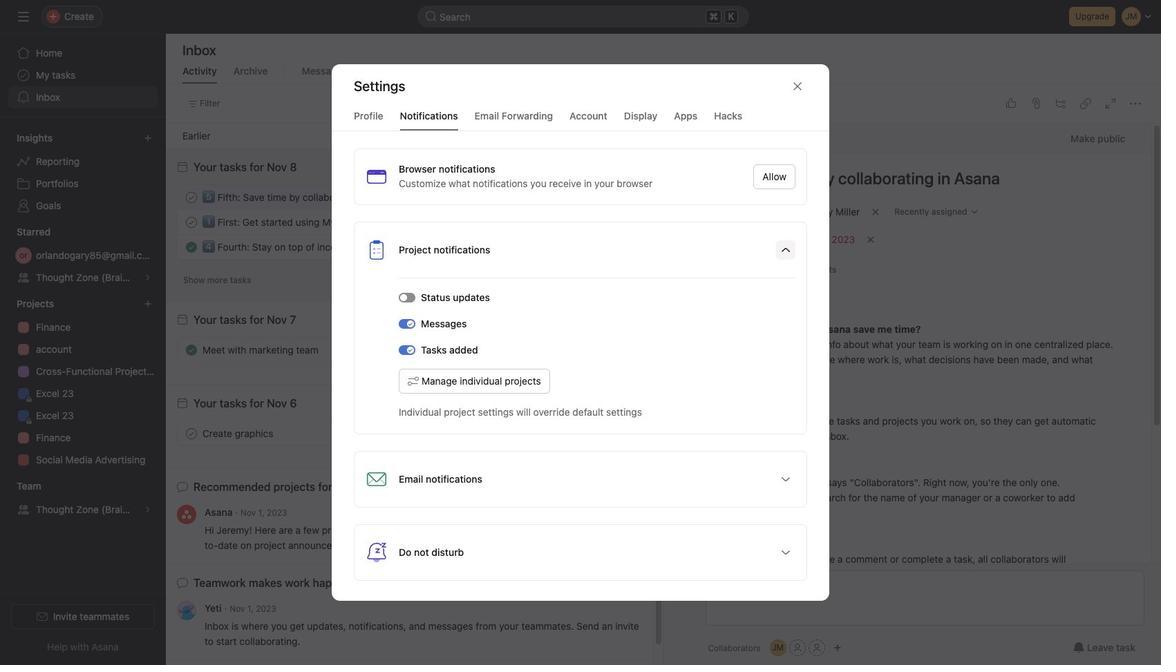 Task type: vqa. For each thing, say whether or not it's contained in the screenshot.
Hide sidebar Icon
yes



Task type: describe. For each thing, give the bounding box(es) containing it.
add or remove collaborators image
[[833, 644, 842, 652]]

Mark complete checkbox
[[183, 425, 200, 442]]

2 switch from the top
[[399, 319, 415, 329]]

insights element
[[0, 126, 166, 220]]

mark complete image for 1st mark complete option from the top of the page
[[183, 189, 200, 206]]

starred element
[[0, 220, 166, 292]]

mark complete image
[[183, 214, 200, 230]]

3 switch from the top
[[399, 346, 415, 355]]

0 horizontal spatial jm image
[[684, 572, 696, 592]]

mark complete image for mark complete checkbox in the bottom of the page
[[183, 425, 200, 442]]

2 show options image from the top
[[780, 547, 791, 558]]

add subtask image
[[1055, 98, 1066, 109]]

1 mark complete checkbox from the top
[[183, 189, 200, 206]]

teams element
[[0, 474, 166, 524]]

settings tab list
[[332, 109, 829, 131]]

1 vertical spatial jm image
[[772, 640, 784, 657]]

1 switch from the top
[[399, 293, 415, 303]]

1 show options image from the top
[[780, 474, 791, 485]]

Task Name text field
[[671, 162, 1134, 194]]

completed image
[[183, 239, 200, 255]]



Task type: locate. For each thing, give the bounding box(es) containing it.
isinverse image
[[426, 11, 437, 22]]

completed checkbox down mark complete image
[[183, 239, 200, 255]]

global element
[[0, 34, 166, 117]]

mark complete image
[[183, 189, 200, 206], [183, 425, 200, 442]]

1 horizontal spatial jm image
[[772, 640, 784, 657]]

mark complete image up mark complete image
[[183, 189, 200, 206]]

hide options image
[[780, 245, 791, 256]]

Mark complete checkbox
[[183, 189, 200, 206], [183, 214, 200, 230]]

your tasks for nov 6, task element
[[194, 397, 297, 410]]

2 mark complete checkbox from the top
[[183, 214, 200, 230]]

copy task link image
[[1080, 98, 1091, 109]]

0 vertical spatial jm image
[[684, 572, 696, 592]]

mark complete checkbox up mark complete image
[[183, 189, 200, 206]]

main content inside 5️⃣ fifth: save time by collaborating in asana dialog
[[664, 124, 1151, 666]]

0 likes. click to like this task image
[[1005, 98, 1016, 109]]

your tasks for nov 8, task element
[[194, 161, 297, 173]]

1 completed checkbox from the top
[[183, 239, 200, 255]]

description document
[[665, 321, 1134, 583]]

mark complete image down your tasks for nov 6, task element
[[183, 425, 200, 442]]

projects element
[[0, 292, 166, 474]]

show options image
[[780, 474, 791, 485], [780, 547, 791, 558]]

0 vertical spatial mark complete checkbox
[[183, 189, 200, 206]]

0 vertical spatial completed checkbox
[[183, 239, 200, 255]]

5️⃣ fifth: save time by collaborating in asana dialog
[[664, 84, 1161, 666]]

hide sidebar image
[[18, 11, 29, 22]]

1 vertical spatial mark complete checkbox
[[183, 214, 200, 230]]

or image
[[19, 247, 28, 264]]

remove assignee image
[[871, 208, 880, 216]]

0 vertical spatial switch
[[399, 293, 415, 303]]

completed checkbox down your tasks for nov 7, task element
[[183, 342, 200, 358]]

0 vertical spatial show options image
[[780, 474, 791, 485]]

0 vertical spatial mark complete image
[[183, 189, 200, 206]]

completed image
[[183, 342, 200, 358]]

2 vertical spatial switch
[[399, 346, 415, 355]]

1 vertical spatial mark complete image
[[183, 425, 200, 442]]

1 vertical spatial show options image
[[780, 547, 791, 558]]

full screen image
[[1104, 98, 1116, 109]]

your tasks for nov 7, task element
[[194, 314, 296, 326]]

main content
[[664, 124, 1151, 666]]

jm image
[[684, 572, 696, 592], [772, 640, 784, 657]]

close this dialog image
[[792, 81, 803, 92]]

1 vertical spatial switch
[[399, 319, 415, 329]]

mark complete checkbox up completed image
[[183, 214, 200, 230]]

2 mark complete image from the top
[[183, 425, 200, 442]]

dialog
[[332, 64, 829, 601]]

clear due date image
[[867, 236, 875, 244]]

1 vertical spatial completed checkbox
[[183, 342, 200, 358]]

Completed checkbox
[[183, 239, 200, 255], [183, 342, 200, 358]]

switch
[[399, 293, 415, 303], [399, 319, 415, 329], [399, 346, 415, 355]]

2 completed checkbox from the top
[[183, 342, 200, 358]]

1 mark complete image from the top
[[183, 189, 200, 206]]



